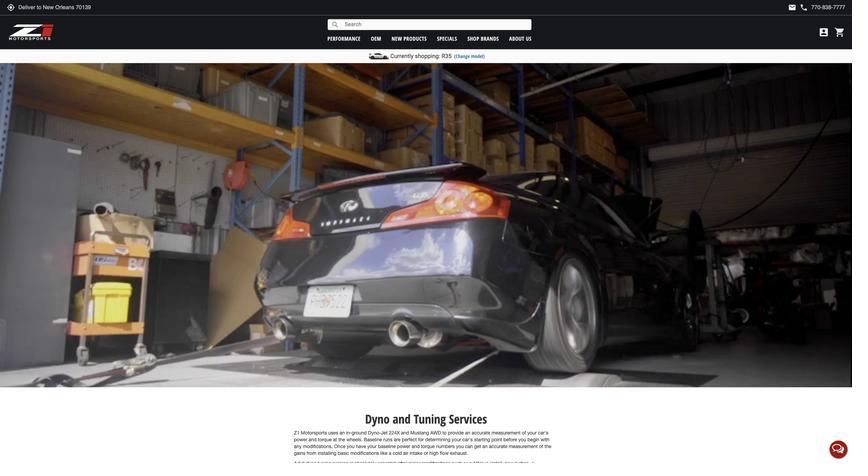 Task type: locate. For each thing, give the bounding box(es) containing it.
exhaust.
[[450, 451, 468, 457]]

your
[[527, 431, 537, 436], [452, 438, 461, 443], [367, 445, 377, 450]]

torque
[[318, 438, 332, 443], [421, 445, 435, 450]]

0 vertical spatial car's
[[538, 431, 548, 436]]

1 vertical spatial your
[[452, 438, 461, 443]]

0 horizontal spatial of
[[522, 431, 526, 436]]

performance link
[[327, 35, 361, 42]]

power up any
[[294, 438, 307, 443]]

about
[[509, 35, 524, 42]]

intake
[[410, 451, 423, 457]]

oem
[[371, 35, 381, 42]]

(change
[[454, 53, 470, 60]]

with
[[541, 438, 550, 443]]

of
[[522, 431, 526, 436], [539, 445, 543, 450]]

0 horizontal spatial power
[[294, 438, 307, 443]]

an left in-
[[340, 431, 345, 436]]

new
[[392, 35, 402, 42]]

your down 'to provide'
[[452, 438, 461, 443]]

2 vertical spatial your
[[367, 445, 377, 450]]

torque up modifications.
[[318, 438, 332, 443]]

awd
[[430, 431, 441, 436]]

dyno
[[365, 412, 390, 428]]

before
[[504, 438, 517, 443]]

shopping_cart
[[834, 27, 845, 38]]

measurement up before
[[492, 431, 521, 436]]

0 horizontal spatial your
[[367, 445, 377, 450]]

accurate down point
[[489, 445, 507, 450]]

1 horizontal spatial of
[[539, 445, 543, 450]]

installing
[[318, 451, 336, 457]]

car's up can
[[462, 438, 473, 443]]

the
[[338, 438, 345, 443], [545, 445, 551, 450]]

1 vertical spatial power
[[397, 445, 410, 450]]

an down services
[[465, 431, 470, 436]]

0 vertical spatial accurate
[[472, 431, 490, 436]]

your down baseline
[[367, 445, 377, 450]]

basic
[[338, 451, 349, 457]]

motorsports
[[301, 431, 327, 436]]

measurement
[[492, 431, 521, 436], [509, 445, 538, 450]]

cold
[[393, 451, 402, 457]]

modifications
[[350, 451, 379, 457]]

get
[[474, 445, 481, 450]]

perfect
[[402, 438, 417, 443]]

shop brands link
[[467, 35, 499, 42]]

1 horizontal spatial your
[[452, 438, 461, 443]]

z1 motorsports uses an in-ground dyno-jet 224x and mustang awd to provide an accurate measurement of your car's power and torque at the wheels. baseline runs are perfect for determining your car's starting point before you begin with any modifications. once you have your baseline power and torque numbers you can get an accurate measurement of the gains from installing basic modifications like a cold air intake or high flow exhaust.
[[294, 431, 551, 457]]

power up air on the bottom left
[[397, 445, 410, 450]]

in-
[[346, 431, 352, 436]]

or
[[424, 451, 428, 457]]

from
[[307, 451, 316, 457]]

accurate up starting
[[472, 431, 490, 436]]

an
[[340, 431, 345, 436], [465, 431, 470, 436], [482, 445, 488, 450]]

0 vertical spatial of
[[522, 431, 526, 436]]

model)
[[471, 53, 485, 60]]

0 horizontal spatial torque
[[318, 438, 332, 443]]

account_box
[[818, 27, 829, 38]]

torque up or
[[421, 445, 435, 450]]

2 horizontal spatial an
[[482, 445, 488, 450]]

and up perfect
[[401, 431, 409, 436]]

you down wheels.
[[347, 445, 355, 450]]

0 vertical spatial measurement
[[492, 431, 521, 436]]

2 horizontal spatial you
[[518, 438, 526, 443]]

runs
[[383, 438, 393, 443]]

and up 224x at the left of page
[[393, 412, 411, 428]]

performance
[[327, 35, 361, 42]]

1 horizontal spatial torque
[[421, 445, 435, 450]]

the right at
[[338, 438, 345, 443]]

0 vertical spatial your
[[527, 431, 537, 436]]

mail link
[[788, 3, 796, 12]]

0 vertical spatial power
[[294, 438, 307, 443]]

at
[[333, 438, 337, 443]]

0 vertical spatial the
[[338, 438, 345, 443]]

high
[[429, 451, 439, 457]]

you
[[518, 438, 526, 443], [347, 445, 355, 450], [456, 445, 464, 450]]

dyno-
[[368, 431, 381, 436]]

0 vertical spatial torque
[[318, 438, 332, 443]]

uses
[[328, 431, 338, 436]]

and down motorsports
[[309, 438, 317, 443]]

ground
[[352, 431, 367, 436]]

an right 'get'
[[482, 445, 488, 450]]

your up begin
[[527, 431, 537, 436]]

the down 'with' on the right bottom
[[545, 445, 551, 450]]

r35
[[442, 53, 452, 60]]

2 horizontal spatial your
[[527, 431, 537, 436]]

Search search field
[[339, 19, 531, 30]]

0 horizontal spatial the
[[338, 438, 345, 443]]

point
[[491, 438, 502, 443]]

0 horizontal spatial an
[[340, 431, 345, 436]]

gains
[[294, 451, 305, 457]]

new products link
[[392, 35, 427, 42]]

measurement down begin
[[509, 445, 538, 450]]

us
[[526, 35, 532, 42]]

my_location
[[7, 3, 15, 12]]

modifications.
[[303, 445, 333, 450]]

car's up 'with' on the right bottom
[[538, 431, 548, 436]]

1 vertical spatial the
[[545, 445, 551, 450]]

shopping:
[[415, 53, 440, 60]]

car's
[[538, 431, 548, 436], [462, 438, 473, 443]]

mail
[[788, 3, 796, 12]]

and
[[393, 412, 411, 428], [401, 431, 409, 436], [309, 438, 317, 443], [412, 445, 420, 450]]

you up exhaust.
[[456, 445, 464, 450]]

a
[[389, 451, 391, 457]]

power
[[294, 438, 307, 443], [397, 445, 410, 450]]

you left begin
[[518, 438, 526, 443]]

1 vertical spatial of
[[539, 445, 543, 450]]

baseline
[[364, 438, 382, 443]]

accurate
[[472, 431, 490, 436], [489, 445, 507, 450]]

1 vertical spatial car's
[[462, 438, 473, 443]]

currently shopping: r35 (change model)
[[390, 53, 485, 60]]

once
[[334, 445, 346, 450]]

shop
[[467, 35, 479, 42]]

0 horizontal spatial you
[[347, 445, 355, 450]]



Task type: vqa. For each thing, say whether or not it's contained in the screenshot.
the "Fuel System" link
no



Task type: describe. For each thing, give the bounding box(es) containing it.
numbers
[[436, 445, 455, 450]]

oem link
[[371, 35, 381, 42]]

like
[[380, 451, 387, 457]]

to provide
[[442, 431, 464, 436]]

are
[[394, 438, 401, 443]]

brands
[[481, 35, 499, 42]]

begin
[[528, 438, 539, 443]]

1 vertical spatial accurate
[[489, 445, 507, 450]]

baseline
[[378, 445, 396, 450]]

currently
[[390, 53, 414, 60]]

tuning
[[414, 412, 446, 428]]

224x
[[389, 431, 400, 436]]

jet
[[381, 431, 388, 436]]

phone
[[800, 3, 808, 12]]

specials
[[437, 35, 457, 42]]

1 horizontal spatial car's
[[538, 431, 548, 436]]

about us link
[[509, 35, 532, 42]]

1 vertical spatial torque
[[421, 445, 435, 450]]

mustang
[[410, 431, 429, 436]]

new products
[[392, 35, 427, 42]]

flow
[[440, 451, 449, 457]]

1 horizontal spatial power
[[397, 445, 410, 450]]

search
[[331, 21, 339, 29]]

have
[[356, 445, 366, 450]]

determining
[[425, 438, 450, 443]]

mail phone
[[788, 3, 808, 12]]

z1 motorsports logo image
[[9, 24, 54, 41]]

can
[[465, 445, 473, 450]]

phone link
[[800, 3, 845, 12]]

air
[[403, 451, 408, 457]]

shop brands
[[467, 35, 499, 42]]

(change model) link
[[454, 53, 485, 60]]

products
[[404, 35, 427, 42]]

1 horizontal spatial the
[[545, 445, 551, 450]]

wheels.
[[346, 438, 363, 443]]

specials link
[[437, 35, 457, 42]]

about us
[[509, 35, 532, 42]]

for
[[418, 438, 424, 443]]

starting
[[474, 438, 490, 443]]

account_box link
[[817, 27, 831, 38]]

z1
[[294, 431, 300, 436]]

1 horizontal spatial you
[[456, 445, 464, 450]]

1 vertical spatial measurement
[[509, 445, 538, 450]]

dyno and tuning services
[[365, 412, 487, 428]]

any
[[294, 445, 302, 450]]

1 horizontal spatial an
[[465, 431, 470, 436]]

shopping_cart link
[[833, 27, 845, 38]]

0 horizontal spatial car's
[[462, 438, 473, 443]]

and up "intake"
[[412, 445, 420, 450]]

services
[[449, 412, 487, 428]]



